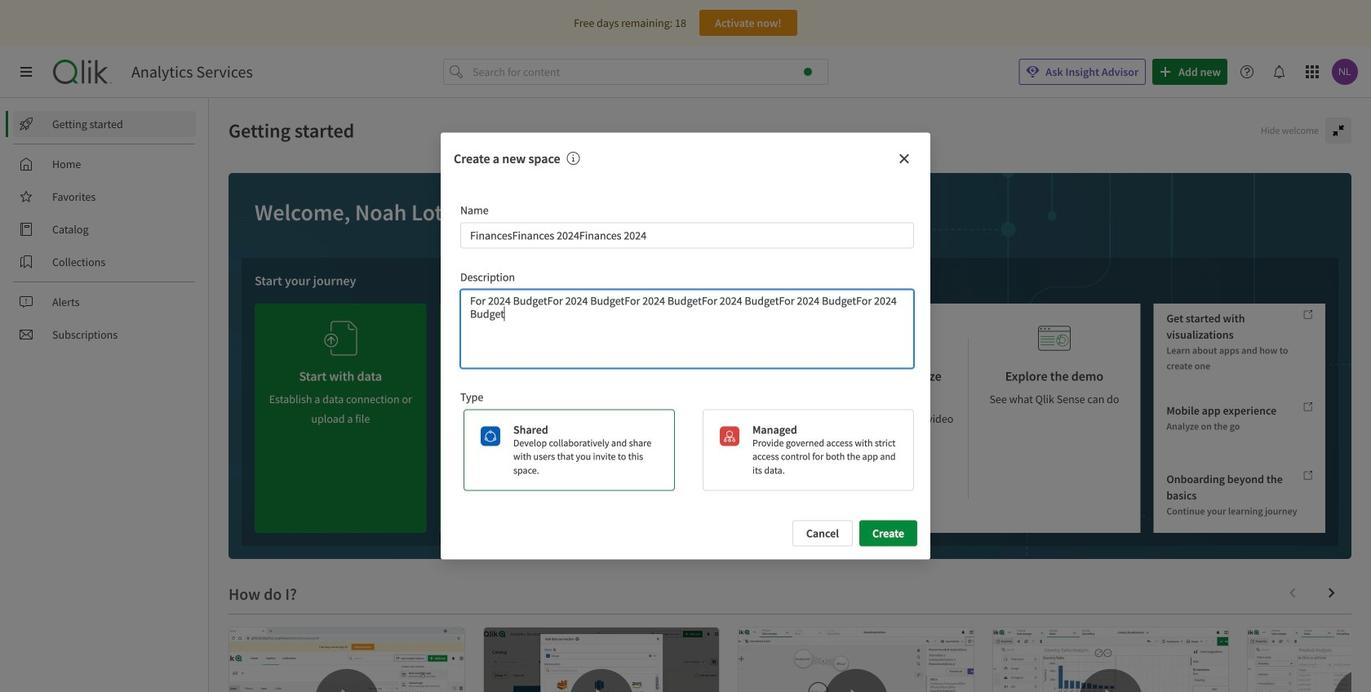 Task type: describe. For each thing, give the bounding box(es) containing it.
close sidebar menu image
[[20, 65, 33, 78]]

invite users image
[[509, 310, 542, 353]]

home badge image
[[804, 68, 812, 76]]

explore the demo image
[[1038, 317, 1071, 360]]

close image
[[898, 152, 911, 165]]



Task type: locate. For each thing, give the bounding box(es) containing it.
hide welcome image
[[1332, 124, 1345, 137]]

None text field
[[460, 222, 914, 248]]

None text field
[[460, 289, 914, 368]]

navigation pane element
[[0, 104, 208, 354]]

analytics services element
[[131, 62, 253, 82]]

main content
[[209, 98, 1371, 692]]

dialog
[[441, 132, 931, 560]]

option group
[[457, 409, 914, 491]]



Task type: vqa. For each thing, say whether or not it's contained in the screenshot.
option group
yes



